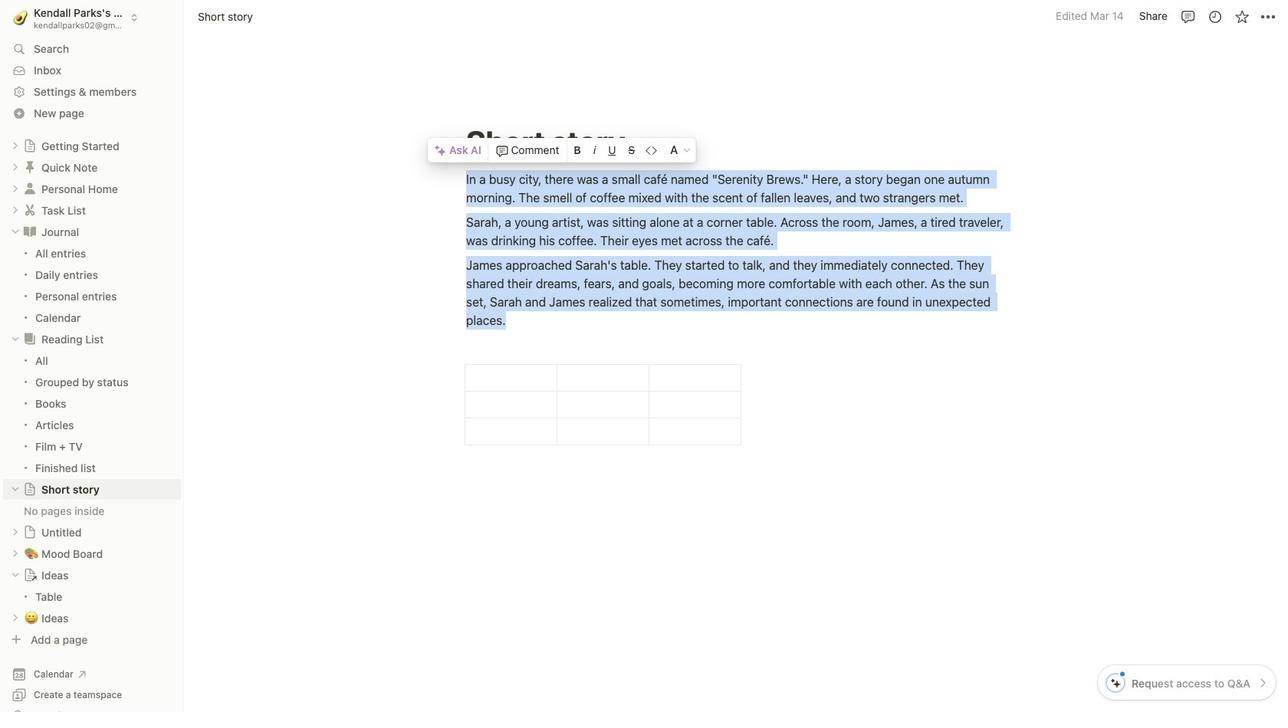 Task type: describe. For each thing, give the bounding box(es) containing it.
4 open image from the top
[[11, 614, 20, 623]]

change page icon image for 2nd open image from the bottom of the page
[[22, 181, 38, 197]]

1 open image from the top
[[11, 163, 20, 172]]

change page icon image for 4th the close icon from the bottom
[[22, 224, 38, 240]]

2 group from the top
[[0, 350, 184, 479]]

1 group from the top
[[0, 243, 184, 328]]

2 close image from the top
[[11, 335, 20, 344]]

change page icon image for third open image from the top
[[23, 526, 37, 540]]

3 open image from the top
[[11, 528, 20, 537]]

3 open image from the top
[[11, 550, 20, 559]]

😀 image
[[25, 609, 38, 627]]

2 open image from the top
[[11, 184, 20, 194]]



Task type: vqa. For each thing, say whether or not it's contained in the screenshot.
6th Open icon from the bottom
no



Task type: locate. For each thing, give the bounding box(es) containing it.
change page icon image for 2nd open icon from the top of the page
[[22, 203, 38, 218]]

comments image
[[1181, 9, 1196, 24]]

2 open image from the top
[[11, 206, 20, 215]]

3 close image from the top
[[11, 485, 20, 494]]

open image
[[11, 163, 20, 172], [11, 206, 20, 215], [11, 550, 20, 559], [11, 614, 20, 623]]

0 vertical spatial group
[[0, 243, 184, 328]]

2 vertical spatial open image
[[11, 528, 20, 537]]

change page icon image for first open icon
[[22, 160, 38, 175]]

🎨 image
[[25, 545, 38, 563]]

change page icon image for third the close icon from the bottom of the page
[[22, 332, 38, 347]]

4 close image from the top
[[11, 571, 20, 580]]

1 open image from the top
[[11, 141, 20, 151]]

0 vertical spatial open image
[[11, 141, 20, 151]]

close image
[[11, 227, 20, 237], [11, 335, 20, 344], [11, 485, 20, 494], [11, 571, 20, 580]]

updates image
[[1208, 9, 1223, 24]]

1 close image from the top
[[11, 227, 20, 237]]

🥑 image
[[13, 8, 28, 27]]

group
[[0, 243, 184, 328], [0, 350, 184, 479]]

change page icon image
[[23, 139, 37, 153], [22, 160, 38, 175], [22, 181, 38, 197], [22, 203, 38, 218], [22, 224, 38, 240], [22, 332, 38, 347], [23, 483, 37, 497], [23, 526, 37, 540], [23, 569, 37, 583]]

change page icon image for 3rd the close icon from the top
[[23, 483, 37, 497]]

favorite image
[[1235, 9, 1250, 24]]

open image
[[11, 141, 20, 151], [11, 184, 20, 194], [11, 528, 20, 537]]

1 vertical spatial group
[[0, 350, 184, 479]]

1 vertical spatial open image
[[11, 184, 20, 194]]

change page icon image for 1st open image
[[23, 139, 37, 153]]



